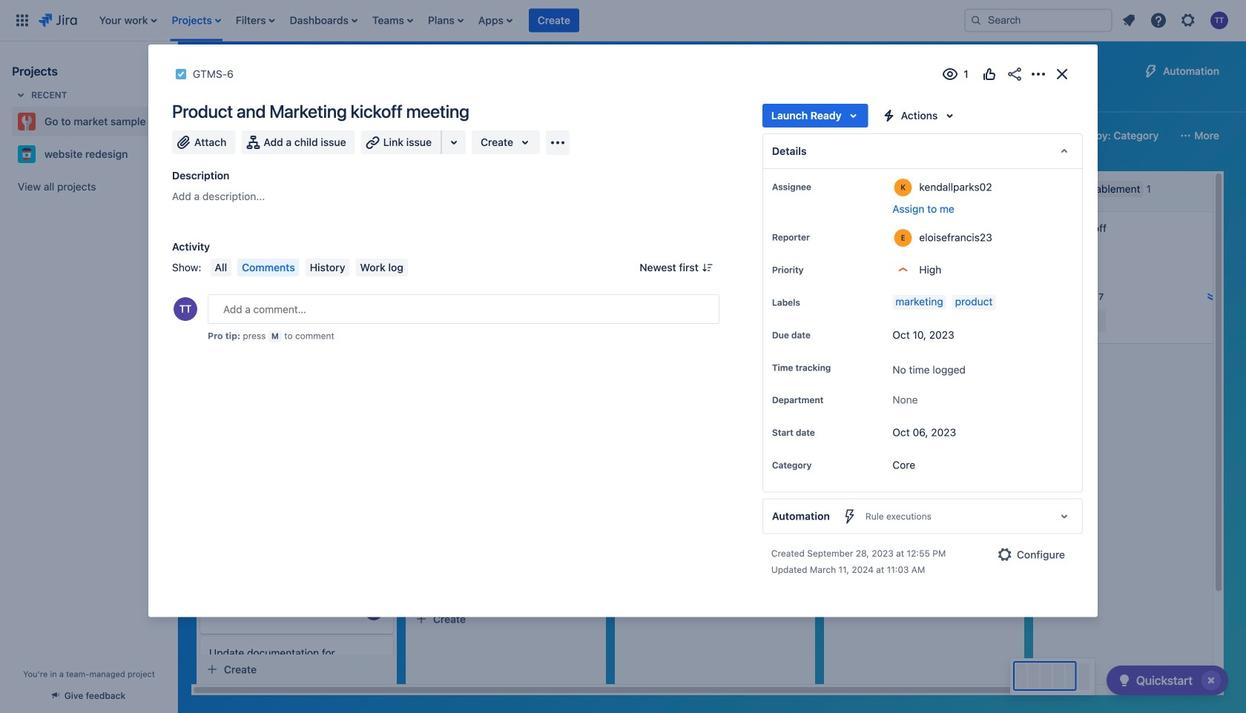 Task type: locate. For each thing, give the bounding box(es) containing it.
task image
[[209, 606, 221, 618]]

terry turtle image
[[574, 329, 592, 347], [365, 603, 383, 621]]

due date: 06 december 2023 image
[[421, 310, 433, 322], [421, 310, 433, 322]]

4 list item from the left
[[285, 0, 362, 41]]

actions image
[[1030, 65, 1048, 83]]

1 vertical spatial terry turtle image
[[365, 603, 383, 621]]

assignee pin to top. only you can see pinned fields. image
[[815, 181, 827, 193]]

primary element
[[9, 0, 953, 41]]

Search field
[[965, 9, 1113, 32]]

1 vertical spatial task image
[[209, 312, 221, 324]]

low image
[[977, 294, 988, 306]]

0 horizontal spatial show subtasks image
[[244, 335, 262, 353]]

jira image
[[39, 12, 77, 29], [39, 12, 77, 29]]

link web pages and more image
[[445, 134, 463, 151]]

list item
[[95, 0, 161, 41], [167, 0, 225, 41], [231, 0, 279, 41], [285, 0, 362, 41], [368, 0, 418, 41], [424, 0, 468, 41], [474, 0, 517, 41], [529, 0, 579, 41]]

due date pin to top. only you can see pinned fields. image
[[814, 329, 826, 341]]

0 horizontal spatial task image
[[175, 68, 187, 80]]

task image down due date: 11 october 2023 image
[[209, 312, 221, 324]]

list
[[92, 0, 953, 41], [1116, 7, 1238, 34]]

collapse recent projects image
[[12, 86, 30, 104]]

medium image left labels pin to top. only you can see pinned fields. icon
[[788, 297, 800, 309]]

3 list item from the left
[[231, 0, 279, 41]]

done image
[[331, 312, 343, 324]]

None search field
[[965, 9, 1113, 32]]

medium image right done icon on the left of page
[[349, 312, 361, 324]]

task image
[[175, 68, 187, 80], [209, 312, 221, 324]]

banner
[[0, 0, 1247, 42]]

8 list item from the left
[[529, 0, 579, 41]]

eloisefrancis23 image
[[993, 291, 1011, 309], [365, 309, 383, 327], [365, 473, 383, 491]]

1 list item from the left
[[95, 0, 161, 41]]

menu bar
[[207, 259, 411, 277]]

task image left copy link to issue 'icon' on the top
[[175, 68, 187, 80]]

add people image
[[420, 127, 438, 145]]

0 horizontal spatial terry turtle image
[[365, 603, 383, 621]]

details element
[[763, 134, 1083, 169]]

medium image
[[788, 297, 800, 309], [349, 312, 361, 324]]

1 horizontal spatial task image
[[209, 312, 221, 324]]

reporter pin to top. only you can see pinned fields. image
[[813, 232, 825, 243]]

dialog
[[148, 45, 1098, 618]]

0 vertical spatial medium image
[[788, 297, 800, 309]]

0 horizontal spatial medium image
[[349, 312, 361, 324]]

show subtasks image
[[664, 318, 682, 335], [244, 335, 262, 353]]

automation element
[[763, 499, 1083, 535]]

lowest image
[[1207, 291, 1218, 303]]

show subtasks image
[[1083, 312, 1101, 329]]

sales enablement element
[[1053, 181, 1144, 197]]

department pin to top. only you can see pinned fields. image
[[827, 394, 839, 406]]

1 vertical spatial medium image
[[349, 312, 361, 324]]

1 horizontal spatial terry turtle image
[[574, 329, 592, 347]]

more information about eloisefrancis23 image
[[894, 229, 912, 247]]

1 horizontal spatial list
[[1116, 7, 1238, 34]]

0 vertical spatial terry turtle image
[[574, 329, 592, 347]]

labels pin to top. only you can see pinned fields. image
[[804, 297, 815, 309]]

tab list
[[187, 86, 991, 113]]



Task type: describe. For each thing, give the bounding box(es) containing it.
due date: 11 october 2023 image
[[212, 289, 224, 301]]

Add a comment… field
[[208, 295, 720, 324]]

6 list item from the left
[[424, 0, 468, 41]]

low image
[[349, 606, 361, 618]]

dismiss quickstart image
[[1200, 669, 1224, 693]]

due date: 11 october 2023 image
[[212, 289, 224, 301]]

Search board text field
[[197, 125, 310, 146]]

vote options: no one has voted for this issue yet. image
[[981, 65, 999, 83]]

7 list item from the left
[[474, 0, 517, 41]]

more information about kendallparks02 image
[[894, 179, 912, 197]]

1 horizontal spatial medium image
[[788, 297, 800, 309]]

automation image
[[1143, 62, 1161, 80]]

0 horizontal spatial list
[[92, 0, 953, 41]]

kendallparks02 image
[[574, 466, 592, 484]]

2 list item from the left
[[167, 0, 225, 41]]

content creation element
[[216, 181, 302, 197]]

done image
[[331, 312, 343, 324]]

0 vertical spatial task image
[[175, 68, 187, 80]]

1 horizontal spatial show subtasks image
[[664, 318, 682, 335]]

copy link to issue image
[[231, 68, 243, 79]]

close image
[[1054, 65, 1072, 83]]

search image
[[971, 14, 982, 26]]

add app image
[[549, 134, 567, 152]]

5 list item from the left
[[368, 0, 418, 41]]

check image
[[1116, 672, 1134, 690]]



Task type: vqa. For each thing, say whether or not it's contained in the screenshot.
"Months"
no



